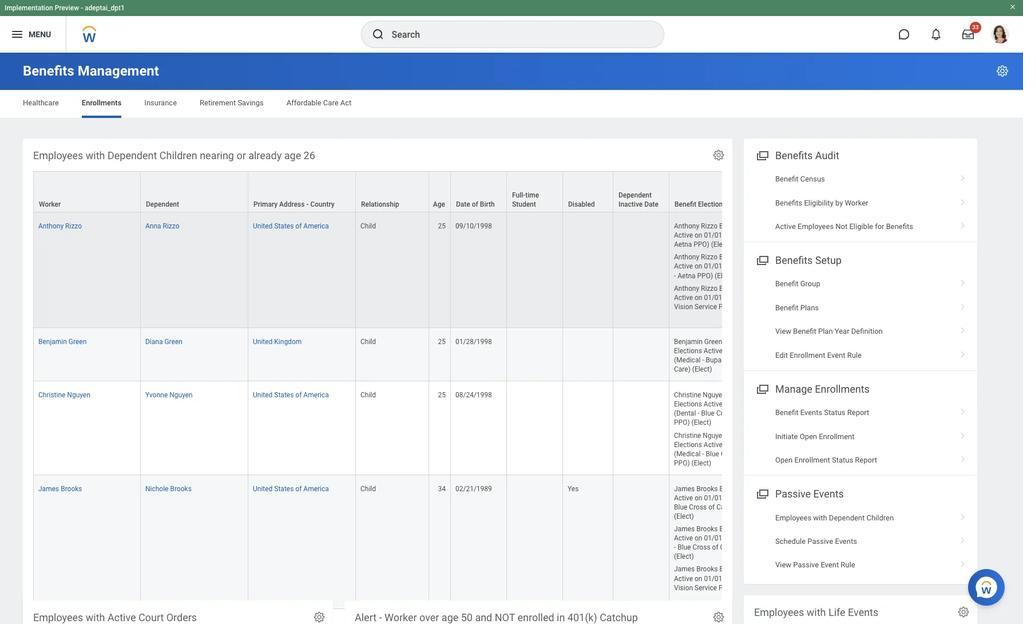 Task type: vqa. For each thing, say whether or not it's contained in the screenshot.
2nd States from the top of the Employees with Dependent Children nearing or already age 26 element
yes



Task type: describe. For each thing, give the bounding box(es) containing it.
age column header
[[429, 171, 451, 213]]

benefit inside james brooks benefit elections active on 01/01/2023 (medical - blue cross of calif. hmo) (elect)
[[720, 525, 742, 533]]

active employees not eligible for benefits
[[776, 222, 914, 231]]

(medical for james brooks benefit elections active on 01/01/2023 (medical - blue cross of calif. hmo) (elect)
[[743, 534, 769, 542]]

(elect) inside christine nguyen benefit elections active on 01/01/2023 (dental - blue cross of calif. ppo) (elect)
[[692, 419, 712, 427]]

edit enrollment event rule
[[776, 351, 862, 359]]

08/24/1998
[[456, 391, 492, 399]]

schedule
[[776, 537, 806, 546]]

employees with dependent children nearing or already age 26 element
[[23, 139, 834, 624]]

age
[[433, 200, 446, 209]]

already
[[249, 149, 282, 161]]

chevron right image for view passive event rule
[[956, 557, 971, 568]]

student
[[513, 200, 536, 209]]

benefit down plans
[[794, 327, 817, 336]]

0 vertical spatial enrollments
[[82, 98, 122, 107]]

search image
[[371, 27, 385, 41]]

anna rizzo link
[[145, 220, 180, 230]]

plan inside view benefit plan year definition link
[[819, 327, 834, 336]]

benefit group link
[[744, 272, 978, 296]]

elections for james brooks benefit elections active on 01/01/2023 (medical - blue cross of calif. hmo) (elect)
[[743, 525, 771, 533]]

dependent inactive date
[[619, 191, 659, 209]]

view benefit plan year definition link
[[744, 320, 978, 343]]

date of birth button
[[451, 172, 507, 212]]

view for passive events
[[776, 561, 792, 569]]

james brooks benefit elections active on 01/01/2023 (medical - blue cross of calif. hmo) (elect) element
[[675, 523, 771, 561]]

benefits for benefits audit
[[776, 149, 813, 161]]

diana green link
[[145, 336, 183, 346]]

vsp) inside james brooks benefit elections active on 01/01/2023 (vision - vision service plan vsp) (elect)
[[735, 584, 750, 592]]

rizzo for anthony rizzo
[[65, 222, 82, 230]]

benefit left census
[[776, 175, 799, 183]]

ppo) inside christine nguyen benefit elections active on 01/01/2023 (medical - blue cross of calif. ppo) (elect)
[[675, 459, 690, 467]]

(elect) left benefit plans
[[751, 303, 771, 311]]

33
[[973, 24, 980, 30]]

row containing james brooks
[[33, 475, 834, 609]]

united for green
[[253, 338, 273, 346]]

(dental for christine nguyen benefit elections active on 01/01/2023 (dental - blue cross of calif. ppo) (elect)
[[675, 410, 697, 418]]

not
[[836, 222, 848, 231]]

benefits eligibility by worker
[[776, 198, 869, 207]]

relationship column header
[[356, 171, 429, 213]]

blue for james brooks benefit elections active on 01/01/2023 (dental - blue cross of calif. dmo) (elect)
[[675, 503, 688, 511]]

(elect) up anthony rizzo benefit elections active on 01/01/2023 (vision - vision service plan vsp) (elect) element
[[715, 272, 735, 280]]

enrollment inside initiate open enrollment link
[[820, 432, 855, 441]]

plans
[[801, 303, 819, 312]]

james brooks benefit elections active on 01/01/2023 (dental - blue cross of calif. dmo) (elect)
[[675, 485, 771, 521]]

configure employees with active court orders image
[[313, 611, 326, 624]]

nguyen for christine nguyen benefit elections active on 01/01/2023 (medical - blue cross of calif. ppo) (elect)
[[703, 431, 727, 440]]

nguyen for christine nguyen benefit elections active on 01/01/2023 (dental - blue cross of calif. ppo) (elect)
[[703, 391, 727, 399]]

benjamin green benefit elections active on 01/01/2016 (medical - bupa  private health care) (elect)
[[675, 338, 771, 373]]

kingdom
[[274, 338, 302, 346]]

private
[[724, 356, 745, 364]]

nguyen for yvonne nguyen
[[170, 391, 193, 399]]

cross for james brooks benefit elections active on 01/01/2023 (dental - blue cross of calif. dmo) (elect)
[[690, 503, 707, 511]]

bupa
[[706, 356, 722, 364]]

01/01/2023 for anthony rizzo benefit elections active on 01/01/2023 (dental - aetna ppo) (elect) anthony rizzo benefit elections active on 01/01/2023 (medical - aetna ppo) (elect) anthony rizzo benefit elections active on 01/01/2023 (vision - vision service plan vsp) (elect)
[[705, 231, 741, 239]]

retirement
[[200, 98, 236, 107]]

definition
[[852, 327, 883, 336]]

age button
[[429, 172, 451, 212]]

chevron right image for benefit group
[[956, 276, 971, 287]]

benefit events status report
[[776, 408, 870, 417]]

menu banner
[[0, 0, 1024, 53]]

ppo) up anthony rizzo benefit elections active on 01/01/2023 (vision - vision service plan vsp) (elect) element
[[698, 272, 714, 280]]

dependent inside dependent inactive date
[[619, 191, 652, 199]]

(elect) inside james brooks benefit elections active on 01/01/2023 (medical - blue cross of calif. hmo) (elect)
[[675, 553, 694, 561]]

01/01/2023 for christine nguyen benefit elections active on 01/01/2023 (dental - blue cross of calif. ppo) (elect)
[[734, 400, 771, 408]]

census
[[801, 175, 826, 183]]

service inside anthony rizzo benefit elections active on 01/01/2023 (dental - aetna ppo) (elect) anthony rizzo benefit elections active on 01/01/2023 (medical - aetna ppo) (elect) anthony rizzo benefit elections active on 01/01/2023 (vision - vision service plan vsp) (elect)
[[695, 303, 718, 311]]

list for benefits audit
[[744, 167, 978, 238]]

menu button
[[0, 16, 66, 53]]

inactive
[[619, 200, 643, 209]]

events up employees with dependent children
[[814, 488, 845, 500]]

employees with dependent children link
[[744, 506, 978, 530]]

status for enrollment
[[833, 456, 854, 464]]

active inside christine nguyen benefit elections active on 01/01/2023 (medical - blue cross of calif. ppo) (elect)
[[704, 441, 723, 449]]

menu group image for benefits audit
[[755, 147, 770, 163]]

by
[[836, 198, 844, 207]]

rizzo down anthony rizzo benefit elections active on 01/01/2023 (medical - aetna ppo) (elect) element
[[702, 284, 718, 292]]

active inside james brooks benefit elections active on 01/01/2023 (medical - blue cross of calif. hmo) (elect)
[[675, 534, 693, 542]]

benefit down anthony rizzo benefit elections active on 01/01/2023 (dental - aetna ppo) (elect) element
[[720, 253, 741, 261]]

events right life
[[849, 606, 879, 618]]

view benefit plan year definition
[[776, 327, 883, 336]]

anthony down anthony rizzo benefit elections active on 01/01/2023 (medical - aetna ppo) (elect) element
[[675, 284, 700, 292]]

passive for view
[[794, 561, 820, 569]]

active inside james brooks benefit elections active on 01/01/2023 (vision - vision service plan vsp) (elect)
[[675, 575, 693, 583]]

united kingdom link
[[253, 336, 302, 346]]

items selected list for 09/10/1998
[[675, 220, 772, 321]]

child for 01/28/1998
[[361, 338, 376, 346]]

brooks for nichole brooks
[[170, 485, 192, 493]]

anthony rizzo benefit elections active on 01/01/2023 (dental - aetna ppo) (elect) anthony rizzo benefit elections active on 01/01/2023 (medical - aetna ppo) (elect) anthony rizzo benefit elections active on 01/01/2023 (vision - vision service plan vsp) (elect)
[[675, 222, 771, 311]]

ppo) up anthony rizzo benefit elections active on 01/01/2023 (medical - aetna ppo) (elect) element
[[694, 241, 710, 249]]

america for yvonne nguyen
[[304, 391, 329, 399]]

34
[[438, 485, 446, 493]]

employees with active court orders
[[33, 612, 197, 624]]

manage enrollments
[[776, 383, 870, 395]]

- inside james brooks benefit elections active on 01/01/2023 (vision - vision service plan vsp) (elect)
[[766, 575, 768, 583]]

james brooks benefit elections active on 01/01/2023 (medical - blue cross of calif. hmo) (elect)
[[675, 525, 771, 561]]

initiate
[[776, 432, 799, 441]]

benefits setup
[[776, 254, 842, 266]]

birth
[[480, 200, 495, 209]]

christine for christine nguyen benefit elections active on 01/01/2023 (dental - blue cross of calif. ppo) (elect)
[[675, 391, 702, 399]]

anthony down anthony rizzo benefit elections active on 01/01/2023 (dental - aetna ppo) (elect) element
[[675, 253, 700, 261]]

anthony inside anthony rizzo link
[[38, 222, 64, 230]]

insurance
[[145, 98, 177, 107]]

schedule passive events link
[[744, 530, 978, 553]]

active inside james brooks benefit elections active on 01/01/2023 (dental - blue cross of calif. dmo) (elect)
[[675, 494, 693, 502]]

time
[[526, 191, 540, 199]]

02/21/1989
[[456, 485, 492, 493]]

benefit inside christine nguyen benefit elections active on 01/01/2023 (dental - blue cross of calif. ppo) (elect)
[[728, 391, 750, 399]]

01/01/2016
[[734, 347, 771, 355]]

anna rizzo
[[145, 222, 180, 230]]

events down employees with dependent children
[[836, 537, 858, 546]]

employees for employees with dependent children nearing or already age 26
[[33, 149, 83, 161]]

christine nguyen benefit elections active on 01/01/2023 (medical - blue cross of calif. ppo) (elect)
[[675, 431, 771, 467]]

with for employees with dependent children nearing or already age 26
[[86, 149, 105, 161]]

rizzo down anthony rizzo benefit elections active on 01/01/2023 (dental - aetna ppo) (elect) element
[[702, 253, 718, 261]]

elections inside popup button
[[699, 200, 727, 209]]

01/01/2023 up anthony rizzo benefit elections active on 01/01/2023 (vision - vision service plan vsp) (elect) element
[[705, 263, 741, 271]]

(medical for christine nguyen benefit elections active on 01/01/2023 (medical - blue cross of calif. ppo) (elect)
[[675, 450, 701, 458]]

rizzo for anna rizzo
[[163, 222, 180, 230]]

active inside list
[[776, 222, 796, 231]]

benefit inside benjamin green benefit elections active on 01/01/2016 (medical - bupa  private health care) (elect)
[[725, 338, 746, 346]]

christine nguyen benefit elections active on 01/01/2023 (dental - blue cross of calif. ppo) (elect) element
[[675, 389, 771, 427]]

row containing full-time student
[[33, 171, 834, 213]]

eligibility
[[805, 198, 834, 207]]

enrollment for event
[[790, 351, 826, 359]]

yes
[[568, 485, 579, 493]]

(vision inside anthony rizzo benefit elections active on 01/01/2023 (dental - aetna ppo) (elect) anthony rizzo benefit elections active on 01/01/2023 (medical - aetna ppo) (elect) anthony rizzo benefit elections active on 01/01/2023 (vision - vision service plan vsp) (elect)
[[743, 294, 764, 302]]

nichole brooks
[[145, 485, 192, 493]]

christine for christine nguyen
[[38, 391, 66, 399]]

yvonne
[[145, 391, 168, 399]]

child for 02/21/1989
[[361, 485, 376, 493]]

james for james brooks benefit elections active on 01/01/2023 (vision - vision service plan vsp) (elect)
[[675, 565, 695, 573]]

states for brooks
[[274, 485, 294, 493]]

brooks for james brooks benefit elections active on 01/01/2023 (vision - vision service plan vsp) (elect)
[[697, 565, 718, 573]]

of inside james brooks benefit elections active on 01/01/2023 (medical - blue cross of calif. hmo) (elect)
[[713, 544, 719, 552]]

benefit up initiate
[[776, 408, 799, 417]]

court
[[139, 612, 164, 624]]

items selected list for 02/21/1989
[[675, 483, 772, 602]]

cross for christine nguyen benefit elections active on 01/01/2023 (dental - blue cross of calif. ppo) (elect)
[[717, 410, 735, 418]]

christine nguyen
[[38, 391, 90, 399]]

configure employees with life events image
[[958, 606, 971, 618]]

worker column header
[[33, 171, 141, 213]]

marie-odile woeltz benefit elections active on 01/01/2015 (health - la mutuelle générale  mutuelle groupe) (elect) element
[[675, 617, 771, 624]]

benefit inside popup button
[[675, 200, 697, 209]]

benefits audit
[[776, 149, 840, 161]]

calif. for james brooks benefit elections active on 01/01/2023 (dental - blue cross of calif. dmo) (elect)
[[717, 503, 733, 511]]

chevron right image for schedule passive events
[[956, 533, 971, 545]]

benjamin for benjamin green benefit elections active on 01/01/2016 (medical - bupa  private health care) (elect)
[[675, 338, 703, 346]]

primary address - country column header
[[249, 171, 356, 213]]

on up anthony rizzo benefit elections active on 01/01/2023 (vision - vision service plan vsp) (elect) element
[[695, 263, 703, 271]]

on for christine nguyen benefit elections active on 01/01/2023 (dental - blue cross of calif. ppo) (elect)
[[725, 400, 733, 408]]

country
[[311, 200, 335, 209]]

benefit events status report link
[[744, 401, 978, 425]]

elections for james brooks benefit elections active on 01/01/2023 (dental - blue cross of calif. dmo) (elect)
[[743, 485, 771, 493]]

anthony rizzo benefit elections active on 01/01/2023 (vision - vision service plan vsp) (elect) element
[[675, 282, 771, 311]]

enrolled
[[518, 612, 555, 624]]

cross for james brooks benefit elections active on 01/01/2023 (medical - blue cross of calif. hmo) (elect)
[[693, 544, 711, 552]]

relationship
[[361, 200, 400, 209]]

configure alert - worker over age 50 and not enrolled in 401(k) catchup image
[[713, 611, 726, 624]]

elections for anthony rizzo benefit elections active on 01/01/2023 (dental - aetna ppo) (elect) anthony rizzo benefit elections active on 01/01/2023 (medical - aetna ppo) (elect) anthony rizzo benefit elections active on 01/01/2023 (vision - vision service plan vsp) (elect)
[[743, 222, 771, 230]]

calif. for christine nguyen benefit elections active on 01/01/2023 (medical - blue cross of calif. ppo) (elect)
[[749, 450, 765, 458]]

in
[[557, 612, 565, 624]]

worker inside list
[[846, 198, 869, 207]]

enrollment for status
[[795, 456, 831, 464]]

(elect) up anthony rizzo benefit elections active on 01/01/2023 (medical - aetna ppo) (elect) element
[[712, 241, 731, 249]]

disabled column header
[[563, 171, 614, 213]]

menu group image for manage enrollments
[[755, 381, 770, 396]]

with for employees with dependent children
[[814, 513, 828, 522]]

united for brooks
[[253, 485, 273, 493]]

dependent inside popup button
[[146, 200, 179, 209]]

row containing christine nguyen
[[33, 381, 834, 475]]

united for rizzo
[[253, 222, 273, 230]]

address
[[279, 200, 305, 209]]

(elect) inside christine nguyen benefit elections active on 01/01/2023 (medical - blue cross of calif. ppo) (elect)
[[692, 459, 712, 467]]

james brooks benefit elections active on 01/01/2023 (dental - blue cross of calif. dmo) (elect) element
[[675, 483, 771, 521]]

on for james brooks benefit elections active on 01/01/2023 (medical - blue cross of calif. hmo) (elect)
[[695, 534, 703, 542]]

of inside christine nguyen benefit elections active on 01/01/2023 (dental - blue cross of calif. ppo) (elect)
[[736, 410, 743, 418]]

nichole
[[145, 485, 169, 493]]

date inside dependent inactive date
[[645, 200, 659, 209]]

of inside james brooks benefit elections active on 01/01/2023 (dental - blue cross of calif. dmo) (elect)
[[709, 503, 715, 511]]

benefits for benefits setup
[[776, 254, 813, 266]]

employees for employees with active court orders
[[33, 612, 83, 624]]

christine for christine nguyen benefit elections active on 01/01/2023 (medical - blue cross of calif. ppo) (elect)
[[675, 431, 702, 440]]

with for employees with active court orders
[[86, 612, 105, 624]]

plan inside james brooks benefit elections active on 01/01/2023 (vision - vision service plan vsp) (elect)
[[719, 584, 733, 592]]

- inside james brooks benefit elections active on 01/01/2023 (medical - blue cross of calif. hmo) (elect)
[[675, 544, 676, 552]]

(elect) inside james brooks benefit elections active on 01/01/2023 (vision - vision service plan vsp) (elect)
[[751, 584, 771, 592]]

0 vertical spatial aetna
[[675, 241, 692, 249]]

benefit inside christine nguyen benefit elections active on 01/01/2023 (medical - blue cross of calif. ppo) (elect)
[[728, 431, 750, 440]]

age inside employees with dependent children nearing or already age 26 element
[[284, 149, 301, 161]]

(dental for james brooks benefit elections active on 01/01/2023 (dental - blue cross of calif. dmo) (elect)
[[743, 494, 765, 502]]

view passive event rule link
[[744, 553, 978, 577]]

01/28/1998
[[456, 338, 492, 346]]

(vision inside james brooks benefit elections active on 01/01/2023 (vision - vision service plan vsp) (elect)
[[743, 575, 764, 583]]

list for passive events
[[744, 506, 978, 577]]

(elect) inside james brooks benefit elections active on 01/01/2023 (dental - blue cross of calif. dmo) (elect)
[[675, 513, 694, 521]]

cross for christine nguyen benefit elections active on 01/01/2023 (medical - blue cross of calif. ppo) (elect)
[[721, 450, 739, 458]]

chevron right image for active employees not eligible for benefits
[[956, 218, 971, 230]]

health
[[747, 356, 767, 364]]

active inside benjamin green benefit elections active on 01/01/2016 (medical - bupa  private health care) (elect)
[[704, 347, 723, 355]]

- inside popup button
[[307, 200, 309, 209]]

act
[[341, 98, 352, 107]]

dependent inactive date button
[[614, 172, 669, 212]]

elections down anthony rizzo benefit elections active on 01/01/2023 (medical - aetna ppo) (elect) element
[[743, 284, 771, 292]]

christine nguyen benefit elections active on 01/01/2023 (medical - blue cross of calif. ppo) (elect) element
[[675, 429, 771, 467]]

view for benefits setup
[[776, 327, 792, 336]]

(elect) inside benjamin green benefit elections active on 01/01/2016 (medical - bupa  private health care) (elect)
[[693, 365, 713, 373]]

benefit census
[[776, 175, 826, 183]]

open enrollment status report link
[[744, 448, 978, 472]]

benefit down anthony rizzo benefit elections active on 01/01/2023 (medical - aetna ppo) (elect) element
[[720, 284, 741, 292]]

1 horizontal spatial enrollments
[[816, 383, 870, 395]]

elections down anthony rizzo benefit elections active on 01/01/2023 (dental - aetna ppo) (elect) element
[[743, 253, 771, 261]]

chevron right image for view benefit plan year definition
[[956, 323, 971, 335]]

james brooks benefit elections active on 01/01/2023 (vision - vision service plan vsp) (elect)
[[675, 565, 771, 592]]

01/01/2023 for james brooks benefit elections active on 01/01/2023 (dental - blue cross of calif. dmo) (elect)
[[705, 494, 741, 502]]

benjamin green benefit elections active on 01/01/2016 (medical - bupa  private health care) (elect) element
[[675, 336, 771, 373]]

blue for james brooks benefit elections active on 01/01/2023 (medical - blue cross of calif. hmo) (elect)
[[678, 544, 692, 552]]

life
[[829, 606, 846, 618]]

yvonne nguyen
[[145, 391, 193, 399]]

1 horizontal spatial age
[[442, 612, 459, 624]]

passive events
[[776, 488, 845, 500]]

care)
[[675, 365, 691, 373]]

relationship button
[[356, 172, 429, 212]]

chevron right image for edit enrollment event rule
[[956, 347, 971, 358]]

management
[[78, 63, 159, 79]]

nearing
[[200, 149, 234, 161]]

configure this page image
[[996, 64, 1010, 78]]

care
[[323, 98, 339, 107]]

configure employees with dependent children nearing or already age 26 image
[[713, 149, 726, 161]]

year
[[835, 327, 850, 336]]

initiate open enrollment
[[776, 432, 855, 441]]

event for enrollment
[[828, 351, 846, 359]]



Task type: locate. For each thing, give the bounding box(es) containing it.
elections up anthony rizzo benefit elections active on 01/01/2023 (dental - aetna ppo) (elect) element
[[699, 200, 727, 209]]

1 vertical spatial united states of america
[[253, 391, 329, 399]]

1 vertical spatial items selected list
[[675, 389, 772, 468]]

5 child element from the top
[[361, 617, 376, 624]]

2 child element from the top
[[361, 336, 376, 346]]

setup
[[816, 254, 842, 266]]

full-time student
[[513, 191, 540, 209]]

cross
[[717, 410, 735, 418], [721, 450, 739, 458], [690, 503, 707, 511], [693, 544, 711, 552]]

(dental
[[743, 231, 765, 239], [675, 410, 697, 418], [743, 494, 765, 502]]

row containing anthony rizzo
[[33, 213, 834, 328]]

elections inside james brooks benefit elections active on 01/01/2023 (vision - vision service plan vsp) (elect)
[[743, 565, 771, 573]]

open down initiate
[[776, 456, 793, 464]]

2 chevron right image from the top
[[956, 299, 971, 311]]

5 row from the top
[[33, 475, 834, 609]]

3 green from the left
[[705, 338, 723, 346]]

benefits eligibility by worker link
[[744, 191, 978, 215]]

open
[[800, 432, 818, 441], [776, 456, 793, 464]]

date right age
[[456, 200, 471, 209]]

items selected list
[[675, 220, 772, 321], [675, 389, 772, 468], [675, 483, 772, 602]]

1 date from the left
[[456, 200, 471, 209]]

1 child element from the top
[[361, 220, 376, 230]]

james
[[38, 485, 59, 493], [675, 485, 695, 493], [675, 525, 695, 533], [675, 565, 695, 573]]

1 items selected list from the top
[[675, 220, 772, 321]]

elections for christine nguyen benefit elections active on 01/01/2023 (medical - blue cross of calif. ppo) (elect)
[[675, 441, 703, 449]]

2 vsp) from the top
[[735, 584, 750, 592]]

chevron right image inside initiate open enrollment link
[[956, 428, 971, 440]]

1 child from the top
[[361, 222, 376, 230]]

rizzo down worker column header
[[65, 222, 82, 230]]

1 horizontal spatial green
[[165, 338, 183, 346]]

passive up "view passive event rule"
[[808, 537, 834, 546]]

menu group image right configure employees with dependent children nearing or already age 26 "image"
[[755, 147, 770, 163]]

anthony rizzo benefit elections active on 01/01/2023 (dental - aetna ppo) (elect) element
[[675, 220, 771, 249]]

benefit right the dependent inactive date column header
[[675, 200, 697, 209]]

brooks for james brooks benefit elections active on 01/01/2023 (medical - blue cross of calif. hmo) (elect)
[[697, 525, 718, 533]]

plan
[[719, 303, 733, 311], [819, 327, 834, 336], [719, 584, 733, 592]]

items selected list containing christine nguyen benefit elections active on 01/01/2023 (dental - blue cross of calif. ppo) (elect)
[[675, 389, 772, 468]]

25
[[438, 222, 446, 230], [438, 338, 446, 346], [438, 391, 446, 399]]

cross inside christine nguyen benefit elections active on 01/01/2023 (dental - blue cross of calif. ppo) (elect)
[[717, 410, 735, 418]]

benefits management main content
[[0, 53, 1024, 624]]

passive for schedule
[[808, 537, 834, 546]]

0 vertical spatial menu group image
[[755, 147, 770, 163]]

with up worker popup button
[[86, 149, 105, 161]]

vision inside james brooks benefit elections active on 01/01/2023 (vision - vision service plan vsp) (elect)
[[675, 584, 694, 592]]

vision
[[675, 303, 694, 311], [675, 584, 694, 592]]

01/01/2023 inside james brooks benefit elections active on 01/01/2023 (medical - blue cross of calif. hmo) (elect)
[[705, 534, 741, 542]]

chevron right image inside active employees not eligible for benefits link
[[956, 218, 971, 230]]

ppo) up christine nguyen benefit elections active on 01/01/2023 (medical - blue cross of calif. ppo) (elect) "element"
[[675, 419, 690, 427]]

blue inside christine nguyen benefit elections active on 01/01/2023 (dental - blue cross of calif. ppo) (elect)
[[702, 410, 715, 418]]

benefit down hmo)
[[720, 565, 742, 573]]

2 vision from the top
[[675, 584, 694, 592]]

benefits up benefit group
[[776, 254, 813, 266]]

01/01/2023 up anthony rizzo benefit elections active on 01/01/2023 (medical - aetna ppo) (elect) element
[[705, 231, 741, 239]]

child element for 09/10/1998
[[361, 220, 376, 230]]

vsp) up marie-odile woeltz benefit elections active on 01/01/2015 (health - la mutuelle générale  mutuelle groupe) (elect) element
[[735, 584, 750, 592]]

or
[[237, 149, 246, 161]]

chevron right image for benefits eligibility by worker
[[956, 194, 971, 206]]

- inside james brooks benefit elections active on 01/01/2023 (dental - blue cross of calif. dmo) (elect)
[[766, 494, 768, 502]]

chevron right image inside view passive event rule link
[[956, 557, 971, 568]]

list containing employees with dependent children
[[744, 506, 978, 577]]

view
[[776, 327, 792, 336], [776, 561, 792, 569]]

401(k)
[[568, 612, 598, 624]]

1 vertical spatial children
[[867, 513, 895, 522]]

brooks
[[61, 485, 82, 493], [170, 485, 192, 493], [697, 485, 718, 493], [697, 525, 718, 533], [697, 565, 718, 573]]

3 america from the top
[[304, 485, 329, 493]]

2 child from the top
[[361, 338, 376, 346]]

elections down benefit elections popup button
[[743, 222, 771, 230]]

3 states from the top
[[274, 485, 294, 493]]

0 vertical spatial (dental
[[743, 231, 765, 239]]

elections inside benjamin green benefit elections active on 01/01/2016 (medical - bupa  private health care) (elect)
[[675, 347, 703, 355]]

preview
[[55, 4, 79, 12]]

status down 'manage enrollments'
[[825, 408, 846, 417]]

anthony rizzo benefit elections active on 01/01/2023 (medical - aetna ppo) (elect) element
[[675, 251, 771, 280]]

on up james brooks benefit elections active on 01/01/2023 (medical - blue cross of calif. hmo) (elect) element
[[695, 494, 703, 502]]

25 left 01/28/1998
[[438, 338, 446, 346]]

1 vertical spatial america
[[304, 391, 329, 399]]

dmo)
[[735, 503, 752, 511]]

5 chevron right image from the top
[[956, 404, 971, 416]]

1 vertical spatial open
[[776, 456, 793, 464]]

benefit inside "link"
[[776, 280, 799, 288]]

0 vertical spatial united states of america link
[[253, 220, 329, 230]]

united states of america for anna rizzo
[[253, 222, 329, 230]]

1 vision from the top
[[675, 303, 694, 311]]

elections for benjamin green benefit elections active on 01/01/2016 (medical - bupa  private health care) (elect)
[[675, 347, 703, 355]]

2 vertical spatial united states of america link
[[253, 483, 329, 493]]

america for nichole brooks
[[304, 485, 329, 493]]

calif. left dmo)
[[717, 503, 733, 511]]

benefit census link
[[744, 167, 978, 191]]

plan left year
[[819, 327, 834, 336]]

3 row from the top
[[33, 328, 834, 381]]

nguyen
[[67, 391, 90, 399], [170, 391, 193, 399], [703, 391, 727, 399], [703, 431, 727, 440]]

menu group image left benefits setup
[[755, 252, 770, 268]]

christine inside christine nguyen benefit elections active on 01/01/2023 (dental - blue cross of calif. ppo) (elect)
[[675, 391, 702, 399]]

2 row from the top
[[33, 213, 834, 328]]

tab list
[[11, 90, 1012, 118]]

0 horizontal spatial age
[[284, 149, 301, 161]]

50
[[461, 612, 473, 624]]

1 vsp) from the top
[[735, 303, 750, 311]]

green up "christine nguyen" link
[[69, 338, 87, 346]]

(medical inside james brooks benefit elections active on 01/01/2023 (medical - blue cross of calif. hmo) (elect)
[[743, 534, 769, 542]]

rizzo for anthony rizzo benefit elections active on 01/01/2023 (dental - aetna ppo) (elect) anthony rizzo benefit elections active on 01/01/2023 (medical - aetna ppo) (elect) anthony rizzo benefit elections active on 01/01/2023 (vision - vision service plan vsp) (elect)
[[702, 222, 718, 230]]

1 view from the top
[[776, 327, 792, 336]]

0 vertical spatial open
[[800, 432, 818, 441]]

1 states from the top
[[274, 222, 294, 230]]

adeptai_dpt1
[[85, 4, 125, 12]]

1 vertical spatial age
[[442, 612, 459, 624]]

united states of america link
[[253, 220, 329, 230], [253, 389, 329, 399], [253, 483, 329, 493]]

elections
[[699, 200, 727, 209], [743, 222, 771, 230], [743, 253, 771, 261], [743, 284, 771, 292], [675, 347, 703, 355], [675, 400, 703, 408], [675, 441, 703, 449], [743, 485, 771, 493], [743, 525, 771, 533], [743, 565, 771, 573]]

2 vertical spatial passive
[[794, 561, 820, 569]]

(medical
[[743, 263, 769, 271], [675, 356, 701, 364], [675, 450, 701, 458], [743, 534, 769, 542]]

benefit left the group
[[776, 280, 799, 288]]

benefit inside james brooks benefit elections active on 01/01/2023 (dental - blue cross of calif. dmo) (elect)
[[720, 485, 742, 493]]

benefits for benefits management
[[23, 63, 74, 79]]

2 view from the top
[[776, 561, 792, 569]]

date inside date of birth popup button
[[456, 200, 471, 209]]

brooks inside james brooks benefit elections active on 01/01/2023 (vision - vision service plan vsp) (elect)
[[697, 565, 718, 573]]

chevron right image inside the benefits eligibility by worker link
[[956, 194, 971, 206]]

cross inside christine nguyen benefit elections active on 01/01/2023 (medical - blue cross of calif. ppo) (elect)
[[721, 450, 739, 458]]

0 vertical spatial items selected list
[[675, 220, 772, 321]]

2 benjamin from the left
[[675, 338, 703, 346]]

chevron right image inside schedule passive events link
[[956, 533, 971, 545]]

3 list from the top
[[744, 401, 978, 472]]

Search Workday  search field
[[392, 22, 641, 47]]

01/01/2023 down anthony rizzo benefit elections active on 01/01/2023 (medical - aetna ppo) (elect) element
[[705, 294, 741, 302]]

benefit down benefit elections popup button
[[720, 222, 741, 230]]

anthony down worker column header
[[38, 222, 64, 230]]

group
[[801, 280, 821, 288]]

0 vertical spatial plan
[[719, 303, 733, 311]]

1 vertical spatial status
[[833, 456, 854, 464]]

1 vertical spatial rule
[[841, 561, 856, 569]]

with for employees with life events
[[807, 606, 827, 618]]

events
[[801, 408, 823, 417], [814, 488, 845, 500], [836, 537, 858, 546], [849, 606, 879, 618]]

united states of america link for nichole brooks
[[253, 483, 329, 493]]

rizzo down benefit elections
[[702, 222, 718, 230]]

2 vertical spatial (dental
[[743, 494, 765, 502]]

ppo) up james brooks benefit elections active on 01/01/2023 (dental - blue cross of calif. dmo) (elect) element
[[675, 459, 690, 467]]

retirement savings
[[200, 98, 264, 107]]

green for benjamin green benefit elections active on 01/01/2016 (medical - bupa  private health care) (elect)
[[705, 338, 723, 346]]

on inside benjamin green benefit elections active on 01/01/2016 (medical - bupa  private health care) (elect)
[[725, 347, 733, 355]]

james brooks benefit elections active on 01/01/2023 (vision - vision service plan vsp) (elect) element
[[675, 563, 771, 592]]

2 25 from the top
[[438, 338, 446, 346]]

1 vertical spatial plan
[[819, 327, 834, 336]]

enrollment
[[790, 351, 826, 359], [820, 432, 855, 441], [795, 456, 831, 464]]

worker up anthony rizzo link
[[39, 200, 61, 209]]

(medical for benjamin green benefit elections active on 01/01/2016 (medical - bupa  private health care) (elect)
[[675, 356, 701, 364]]

chevron right image
[[956, 194, 971, 206], [956, 218, 971, 230], [956, 276, 971, 287], [956, 323, 971, 335], [956, 404, 971, 416], [956, 452, 971, 463]]

on inside james brooks benefit elections active on 01/01/2023 (vision - vision service plan vsp) (elect)
[[695, 575, 703, 583]]

chevron right image for benefit plans
[[956, 299, 971, 311]]

benjamin up "christine nguyen" link
[[38, 338, 67, 346]]

employees inside "link"
[[776, 513, 812, 522]]

with up schedule passive events
[[814, 513, 828, 522]]

with left life
[[807, 606, 827, 618]]

age left 26
[[284, 149, 301, 161]]

- inside benjamin green benefit elections active on 01/01/2016 (medical - bupa  private health care) (elect)
[[703, 356, 705, 364]]

children left the nearing
[[160, 149, 197, 161]]

- inside christine nguyen benefit elections active on 01/01/2023 (medical - blue cross of calif. ppo) (elect)
[[703, 450, 705, 458]]

profile logan mcneil image
[[992, 25, 1010, 46]]

rizzo
[[65, 222, 82, 230], [163, 222, 180, 230], [702, 222, 718, 230], [702, 253, 718, 261], [702, 284, 718, 292]]

vsp) inside anthony rizzo benefit elections active on 01/01/2023 (dental - aetna ppo) (elect) anthony rizzo benefit elections active on 01/01/2023 (medical - aetna ppo) (elect) anthony rizzo benefit elections active on 01/01/2023 (vision - vision service plan vsp) (elect)
[[735, 303, 750, 311]]

enrollment down initiate open enrollment
[[795, 456, 831, 464]]

date of birth column header
[[451, 171, 507, 213]]

1 horizontal spatial open
[[800, 432, 818, 441]]

vision up marie-odile woeltz benefit elections active on 01/01/2015 (health - la mutuelle générale  mutuelle groupe) (elect) element
[[675, 584, 694, 592]]

on down benefit elections
[[695, 231, 703, 239]]

james for james brooks benefit elections active on 01/01/2023 (medical - blue cross of calif. hmo) (elect)
[[675, 525, 695, 533]]

5 chevron right image from the top
[[956, 509, 971, 521]]

1 vertical spatial states
[[274, 391, 294, 399]]

view down schedule
[[776, 561, 792, 569]]

list for manage enrollments
[[744, 401, 978, 472]]

on for christine nguyen benefit elections active on 01/01/2023 (medical - blue cross of calif. ppo) (elect)
[[725, 441, 733, 449]]

plan up configure alert - worker over age 50 and not enrolled in 401(k) catchup image
[[719, 584, 733, 592]]

tab list containing healthcare
[[11, 90, 1012, 118]]

edit
[[776, 351, 789, 359]]

for
[[876, 222, 885, 231]]

event for passive
[[821, 561, 840, 569]]

benjamin up care)
[[675, 338, 703, 346]]

0 vertical spatial vsp)
[[735, 303, 750, 311]]

child
[[361, 222, 376, 230], [361, 338, 376, 346], [361, 391, 376, 399], [361, 485, 376, 493]]

0 vertical spatial 25
[[438, 222, 446, 230]]

ppo) inside christine nguyen benefit elections active on 01/01/2023 (dental - blue cross of calif. ppo) (elect)
[[675, 419, 690, 427]]

green up bupa
[[705, 338, 723, 346]]

states for rizzo
[[274, 222, 294, 230]]

6 chevron right image from the top
[[956, 533, 971, 545]]

chevron right image inside view benefit plan year definition link
[[956, 323, 971, 335]]

01/01/2023 inside james brooks benefit elections active on 01/01/2023 (vision - vision service plan vsp) (elect)
[[705, 575, 741, 583]]

benefits management
[[23, 63, 159, 79]]

james brooks link
[[38, 483, 82, 493]]

employees for employees with life events
[[755, 606, 805, 618]]

blue inside christine nguyen benefit elections active on 01/01/2023 (medical - blue cross of calif. ppo) (elect)
[[706, 450, 720, 458]]

elections for james brooks benefit elections active on 01/01/2023 (vision - vision service plan vsp) (elect)
[[743, 565, 771, 573]]

1 benjamin from the left
[[38, 338, 67, 346]]

anthony down benefit elections
[[675, 222, 700, 230]]

service
[[695, 303, 718, 311], [695, 584, 718, 592]]

event down year
[[828, 351, 846, 359]]

passive down schedule passive events
[[794, 561, 820, 569]]

25 for 01/28/1998
[[438, 338, 446, 346]]

2 united states of america link from the top
[[253, 389, 329, 399]]

2 vertical spatial 25
[[438, 391, 446, 399]]

enrollments up benefit events status report link
[[816, 383, 870, 395]]

chevron right image
[[956, 171, 971, 182], [956, 299, 971, 311], [956, 347, 971, 358], [956, 428, 971, 440], [956, 509, 971, 521], [956, 533, 971, 545], [956, 557, 971, 568]]

status for events
[[825, 408, 846, 417]]

6 row from the top
[[33, 609, 834, 624]]

0 horizontal spatial open
[[776, 456, 793, 464]]

0 horizontal spatial benjamin
[[38, 338, 67, 346]]

(medical inside benjamin green benefit elections active on 01/01/2016 (medical - bupa  private health care) (elect)
[[675, 356, 701, 364]]

(medical up care)
[[675, 356, 701, 364]]

1 united states of america from the top
[[253, 222, 329, 230]]

children inside "link"
[[867, 513, 895, 522]]

menu group image for passive events
[[755, 486, 770, 501]]

4 united from the top
[[253, 485, 273, 493]]

7 chevron right image from the top
[[956, 557, 971, 568]]

1 vertical spatial 25
[[438, 338, 446, 346]]

09/10/1998
[[456, 222, 492, 230]]

(dental up dmo)
[[743, 494, 765, 502]]

report
[[848, 408, 870, 417], [856, 456, 878, 464]]

2 items selected list from the top
[[675, 389, 772, 468]]

4 row from the top
[[33, 381, 834, 475]]

2 states from the top
[[274, 391, 294, 399]]

1 chevron right image from the top
[[956, 171, 971, 182]]

(elect)
[[712, 241, 731, 249], [715, 272, 735, 280], [751, 303, 771, 311], [693, 365, 713, 373], [692, 419, 712, 427], [692, 459, 712, 467], [675, 513, 694, 521], [675, 553, 694, 561], [751, 584, 771, 592]]

3 25 from the top
[[438, 391, 446, 399]]

1 list from the top
[[744, 167, 978, 238]]

1 green from the left
[[69, 338, 87, 346]]

1 vertical spatial vsp)
[[735, 584, 750, 592]]

on down christine nguyen benefit elections active on 01/01/2023 (dental - blue cross of calif. ppo) (elect)
[[725, 441, 733, 449]]

0 vertical spatial vision
[[675, 303, 694, 311]]

items selected list containing james brooks benefit elections active on 01/01/2023 (dental - blue cross of calif. dmo) (elect)
[[675, 483, 772, 602]]

2 horizontal spatial green
[[705, 338, 723, 346]]

01/01/2023 for james brooks benefit elections active on 01/01/2023 (medical - blue cross of calif. hmo) (elect)
[[705, 534, 741, 542]]

01/01/2023 down christine nguyen benefit elections active on 01/01/2023 (dental - blue cross of calif. ppo) (elect)
[[734, 441, 771, 449]]

(vision down hmo)
[[743, 575, 764, 583]]

chevron right image for employees with dependent children
[[956, 509, 971, 521]]

benefit left plans
[[776, 303, 799, 312]]

menu group image
[[755, 252, 770, 268], [755, 381, 770, 396]]

3 chevron right image from the top
[[956, 347, 971, 358]]

0 vertical spatial status
[[825, 408, 846, 417]]

1 vertical spatial passive
[[808, 537, 834, 546]]

disabled button
[[563, 172, 613, 212]]

(dental for anthony rizzo benefit elections active on 01/01/2023 (dental - aetna ppo) (elect) anthony rizzo benefit elections active on 01/01/2023 (medical - aetna ppo) (elect) anthony rizzo benefit elections active on 01/01/2023 (vision - vision service plan vsp) (elect)
[[743, 231, 765, 239]]

2 vertical spatial states
[[274, 485, 294, 493]]

active inside christine nguyen benefit elections active on 01/01/2023 (dental - blue cross of calif. ppo) (elect)
[[704, 400, 723, 408]]

christine
[[38, 391, 66, 399], [675, 391, 702, 399], [675, 431, 702, 440]]

enrollment up open enrollment status report
[[820, 432, 855, 441]]

child element
[[361, 220, 376, 230], [361, 336, 376, 346], [361, 389, 376, 399], [361, 483, 376, 493], [361, 617, 376, 624]]

0 vertical spatial children
[[160, 149, 197, 161]]

3 items selected list from the top
[[675, 483, 772, 602]]

elections up dmo)
[[743, 485, 771, 493]]

1 vertical spatial vision
[[675, 584, 694, 592]]

brooks inside james brooks benefit elections active on 01/01/2023 (dental - blue cross of calif. dmo) (elect)
[[697, 485, 718, 493]]

full-time student column header
[[507, 171, 563, 213]]

chevron right image for benefit events status report
[[956, 404, 971, 416]]

0 vertical spatial event
[[828, 351, 846, 359]]

chevron right image for benefit census
[[956, 171, 971, 182]]

elections up hmo)
[[743, 525, 771, 533]]

(dental up anthony rizzo benefit elections active on 01/01/2023 (medical - aetna ppo) (elect) element
[[743, 231, 765, 239]]

aetna
[[675, 241, 692, 249], [678, 272, 696, 280]]

2 date from the left
[[645, 200, 659, 209]]

25 left 08/24/1998
[[438, 391, 446, 399]]

child for 09/10/1998
[[361, 222, 376, 230]]

enrollment inside edit enrollment event rule link
[[790, 351, 826, 359]]

1 vertical spatial aetna
[[678, 272, 696, 280]]

3 united from the top
[[253, 391, 273, 399]]

aetna up anthony rizzo benefit elections active on 01/01/2023 (vision - vision service plan vsp) (elect) element
[[678, 272, 696, 280]]

christine down benjamin green
[[38, 391, 66, 399]]

calif. inside christine nguyen benefit elections active on 01/01/2023 (dental - blue cross of calif. ppo) (elect)
[[744, 410, 760, 418]]

list containing benefit census
[[744, 167, 978, 238]]

2 service from the top
[[695, 584, 718, 592]]

vsp) up 01/01/2016 on the right bottom of the page
[[735, 303, 750, 311]]

children
[[160, 149, 197, 161], [867, 513, 895, 522]]

(medical down christine nguyen benefit elections active on 01/01/2023 (dental - blue cross of calif. ppo) (elect)
[[675, 450, 701, 458]]

on inside christine nguyen benefit elections active on 01/01/2023 (medical - blue cross of calif. ppo) (elect)
[[725, 441, 733, 449]]

christine down care)
[[675, 391, 702, 399]]

1 vertical spatial enrollments
[[816, 383, 870, 395]]

0 horizontal spatial date
[[456, 200, 471, 209]]

children for employees with dependent children nearing or already age 26
[[160, 149, 197, 161]]

menu group image for benefits setup
[[755, 252, 770, 268]]

(medical inside christine nguyen benefit elections active on 01/01/2023 (medical - blue cross of calif. ppo) (elect)
[[675, 450, 701, 458]]

3 chevron right image from the top
[[956, 276, 971, 287]]

not
[[495, 612, 515, 624]]

yvonne nguyen link
[[145, 389, 193, 399]]

benefit inside james brooks benefit elections active on 01/01/2023 (vision - vision service plan vsp) (elect)
[[720, 565, 742, 573]]

employees with life events
[[755, 606, 879, 618]]

cross inside james brooks benefit elections active on 01/01/2023 (dental - blue cross of calif. dmo) (elect)
[[690, 503, 707, 511]]

on down anthony rizzo benefit elections active on 01/01/2023 (medical - aetna ppo) (elect) element
[[695, 294, 703, 302]]

notifications large image
[[931, 29, 943, 40]]

(medical inside anthony rizzo benefit elections active on 01/01/2023 (dental - aetna ppo) (elect) anthony rizzo benefit elections active on 01/01/2023 (medical - aetna ppo) (elect) anthony rizzo benefit elections active on 01/01/2023 (vision - vision service plan vsp) (elect)
[[743, 263, 769, 271]]

worker button
[[34, 172, 140, 212]]

benefit down private
[[728, 391, 750, 399]]

primary address - country
[[254, 200, 335, 209]]

1 vertical spatial enrollment
[[820, 432, 855, 441]]

1 25 from the top
[[438, 222, 446, 230]]

primary address - country button
[[249, 172, 356, 212]]

2 america from the top
[[304, 391, 329, 399]]

elections up care)
[[675, 347, 703, 355]]

inbox large image
[[963, 29, 975, 40]]

benefits for benefits eligibility by worker
[[776, 198, 803, 207]]

0 horizontal spatial children
[[160, 149, 197, 161]]

employees
[[33, 149, 83, 161], [798, 222, 834, 231], [776, 513, 812, 522], [755, 606, 805, 618], [33, 612, 83, 624]]

dependent inside "link"
[[830, 513, 865, 522]]

2 horizontal spatial worker
[[846, 198, 869, 207]]

child element for 08/24/1998
[[361, 389, 376, 399]]

implementation
[[5, 4, 53, 12]]

child for 08/24/1998
[[361, 391, 376, 399]]

calif. inside christine nguyen benefit elections active on 01/01/2023 (medical - blue cross of calif. ppo) (elect)
[[749, 450, 765, 458]]

elections inside christine nguyen benefit elections active on 01/01/2023 (dental - blue cross of calif. ppo) (elect)
[[675, 400, 703, 408]]

blue inside james brooks benefit elections active on 01/01/2023 (medical - blue cross of calif. hmo) (elect)
[[678, 544, 692, 552]]

4 chevron right image from the top
[[956, 428, 971, 440]]

1 united from the top
[[253, 222, 273, 230]]

1 row from the top
[[33, 171, 834, 213]]

status down initiate open enrollment link
[[833, 456, 854, 464]]

4 chevron right image from the top
[[956, 323, 971, 335]]

items selected list containing anthony rizzo benefit elections active on 01/01/2023 (dental - aetna ppo) (elect)
[[675, 220, 772, 321]]

green for diana green
[[165, 338, 183, 346]]

event down schedule passive events
[[821, 561, 840, 569]]

25 for 09/10/1998
[[438, 222, 446, 230]]

enrollments down benefits management
[[82, 98, 122, 107]]

2 chevron right image from the top
[[956, 218, 971, 230]]

benefits up benefit census
[[776, 149, 813, 161]]

enrollment right the edit
[[790, 351, 826, 359]]

2 green from the left
[[165, 338, 183, 346]]

and
[[476, 612, 493, 624]]

view passive event rule
[[776, 561, 856, 569]]

1 vertical spatial report
[[856, 456, 878, 464]]

0 vertical spatial service
[[695, 303, 718, 311]]

- inside christine nguyen benefit elections active on 01/01/2023 (dental - blue cross of calif. ppo) (elect)
[[698, 410, 700, 418]]

nguyen inside 'yvonne nguyen' link
[[170, 391, 193, 399]]

service inside james brooks benefit elections active on 01/01/2023 (vision - vision service plan vsp) (elect)
[[695, 584, 718, 592]]

cell
[[507, 213, 563, 328], [563, 213, 614, 328], [614, 213, 670, 328], [507, 328, 563, 381], [563, 328, 614, 381], [614, 328, 670, 381], [507, 381, 563, 475], [563, 381, 614, 475], [614, 381, 670, 475], [507, 475, 563, 609], [614, 475, 670, 609], [507, 609, 563, 624], [563, 609, 614, 624], [614, 609, 670, 624]]

of inside christine nguyen benefit elections active on 01/01/2023 (medical - blue cross of calif. ppo) (elect)
[[741, 450, 747, 458]]

america for anna rizzo
[[304, 222, 329, 230]]

25 down age
[[438, 222, 446, 230]]

blue for christine nguyen benefit elections active on 01/01/2023 (dental - blue cross of calif. ppo) (elect)
[[702, 410, 715, 418]]

service up configure alert - worker over age 50 and not enrolled in 401(k) catchup image
[[695, 584, 718, 592]]

1 horizontal spatial children
[[867, 513, 895, 522]]

2 menu group image from the top
[[755, 381, 770, 396]]

2 united states of america from the top
[[253, 391, 329, 399]]

4 child element from the top
[[361, 483, 376, 493]]

(vision down anthony rizzo benefit elections active on 01/01/2023 (medical - aetna ppo) (elect) element
[[743, 294, 764, 302]]

0 vertical spatial enrollment
[[790, 351, 826, 359]]

on for james brooks benefit elections active on 01/01/2023 (dental - blue cross of calif. dmo) (elect)
[[695, 494, 703, 502]]

benefits down benefit census
[[776, 198, 803, 207]]

0 vertical spatial united states of america
[[253, 222, 329, 230]]

tab list inside the benefits management main content
[[11, 90, 1012, 118]]

anthony rizzo link
[[38, 220, 82, 230]]

row containing benjamin green
[[33, 328, 834, 381]]

james inside james brooks benefit elections active on 01/01/2023 (vision - vision service plan vsp) (elect)
[[675, 565, 695, 573]]

passive up schedule
[[776, 488, 812, 500]]

2 united from the top
[[253, 338, 273, 346]]

(elect) up christine nguyen benefit elections active on 01/01/2023 (medical - blue cross of calif. ppo) (elect) "element"
[[692, 419, 712, 427]]

nguyen for christine nguyen
[[67, 391, 90, 399]]

0 vertical spatial passive
[[776, 488, 812, 500]]

james brooks
[[38, 485, 82, 493]]

3 child from the top
[[361, 391, 376, 399]]

chevron right image inside benefit events status report link
[[956, 404, 971, 416]]

elections for christine nguyen benefit elections active on 01/01/2023 (dental - blue cross of calif. ppo) (elect)
[[675, 400, 703, 408]]

2 list from the top
[[744, 272, 978, 367]]

james for james brooks benefit elections active on 01/01/2023 (dental - blue cross of calif. dmo) (elect)
[[675, 485, 695, 493]]

items selected list for 08/24/1998
[[675, 389, 772, 468]]

benefit down christine nguyen benefit elections active on 01/01/2023 (dental - blue cross of calif. ppo) (elect)
[[728, 431, 750, 440]]

0 vertical spatial rule
[[848, 351, 862, 359]]

1 vertical spatial (vision
[[743, 575, 764, 583]]

employees for employees with dependent children
[[776, 513, 812, 522]]

menu group image left passive events
[[755, 486, 770, 501]]

united states of america for yvonne nguyen
[[253, 391, 329, 399]]

child element for 01/28/1998
[[361, 336, 376, 346]]

with inside employees with dependent children "link"
[[814, 513, 828, 522]]

rule down schedule passive events link
[[841, 561, 856, 569]]

view up the edit
[[776, 327, 792, 336]]

4 list from the top
[[744, 506, 978, 577]]

1 horizontal spatial worker
[[385, 612, 417, 624]]

blue inside james brooks benefit elections active on 01/01/2023 (dental - blue cross of calif. dmo) (elect)
[[675, 503, 688, 511]]

benefit up dmo)
[[720, 485, 742, 493]]

6 chevron right image from the top
[[956, 452, 971, 463]]

0 vertical spatial age
[[284, 149, 301, 161]]

0 vertical spatial america
[[304, 222, 329, 230]]

01/01/2023 up dmo)
[[705, 494, 741, 502]]

christine inside christine nguyen benefit elections active on 01/01/2023 (medical - blue cross of calif. ppo) (elect)
[[675, 431, 702, 440]]

1 service from the top
[[695, 303, 718, 311]]

2 vertical spatial america
[[304, 485, 329, 493]]

justify image
[[10, 27, 24, 41]]

brooks inside james brooks benefit elections active on 01/01/2023 (medical - blue cross of calif. hmo) (elect)
[[697, 525, 718, 533]]

implementation preview -   adeptai_dpt1
[[5, 4, 125, 12]]

calif. inside james brooks benefit elections active on 01/01/2023 (medical - blue cross of calif. hmo) (elect)
[[721, 544, 736, 552]]

states for nguyen
[[274, 391, 294, 399]]

1 horizontal spatial date
[[645, 200, 659, 209]]

on for james brooks benefit elections active on 01/01/2023 (vision - vision service plan vsp) (elect)
[[695, 575, 703, 583]]

1 vertical spatial menu group image
[[755, 486, 770, 501]]

row
[[33, 171, 834, 213], [33, 213, 834, 328], [33, 328, 834, 381], [33, 381, 834, 475], [33, 475, 834, 609], [33, 609, 834, 624]]

menu group image
[[755, 147, 770, 163], [755, 486, 770, 501]]

1 vertical spatial service
[[695, 584, 718, 592]]

disabled
[[569, 200, 595, 209]]

0 horizontal spatial enrollments
[[82, 98, 122, 107]]

1 (vision from the top
[[743, 294, 764, 302]]

3 united states of america link from the top
[[253, 483, 329, 493]]

0 horizontal spatial worker
[[39, 200, 61, 209]]

open right initiate
[[800, 432, 818, 441]]

elections inside james brooks benefit elections active on 01/01/2023 (dental - blue cross of calif. dmo) (elect)
[[743, 485, 771, 493]]

chevron right image inside open enrollment status report link
[[956, 452, 971, 463]]

1 vertical spatial view
[[776, 561, 792, 569]]

events up initiate open enrollment
[[801, 408, 823, 417]]

james inside james brooks benefit elections active on 01/01/2023 (dental - blue cross of calif. dmo) (elect)
[[675, 485, 695, 493]]

passive
[[776, 488, 812, 500], [808, 537, 834, 546], [794, 561, 820, 569]]

3 child element from the top
[[361, 389, 376, 399]]

3 united states of america from the top
[[253, 485, 329, 493]]

of inside popup button
[[472, 200, 479, 209]]

0 vertical spatial view
[[776, 327, 792, 336]]

01/01/2023
[[705, 231, 741, 239], [705, 263, 741, 271], [705, 294, 741, 302], [734, 400, 771, 408], [734, 441, 771, 449], [705, 494, 741, 502], [705, 534, 741, 542], [705, 575, 741, 583]]

rule down view benefit plan year definition link
[[848, 351, 862, 359]]

- inside menu banner
[[81, 4, 83, 12]]

2 vertical spatial enrollment
[[795, 456, 831, 464]]

christine down christine nguyen benefit elections active on 01/01/2023 (dental - blue cross of calif. ppo) (elect)
[[675, 431, 702, 440]]

on inside christine nguyen benefit elections active on 01/01/2023 (dental - blue cross of calif. ppo) (elect)
[[725, 400, 733, 408]]

blue for christine nguyen benefit elections active on 01/01/2023 (medical - blue cross of calif. ppo) (elect)
[[706, 450, 720, 458]]

0 horizontal spatial green
[[69, 338, 87, 346]]

united states of america for nichole brooks
[[253, 485, 329, 493]]

united states of america link for anna rizzo
[[253, 220, 329, 230]]

elections down christine nguyen benefit elections active on 01/01/2023 (dental - blue cross of calif. ppo) (elect)
[[675, 441, 703, 449]]

calif. up christine nguyen benefit elections active on 01/01/2023 (medical - blue cross of calif. ppo) (elect) "element"
[[744, 410, 760, 418]]

0 vertical spatial report
[[848, 408, 870, 417]]

rule for edit enrollment event rule
[[848, 351, 862, 359]]

1 menu group image from the top
[[755, 147, 770, 163]]

(dental inside christine nguyen benefit elections active on 01/01/2023 (dental - blue cross of calif. ppo) (elect)
[[675, 410, 697, 418]]

enrollment inside open enrollment status report link
[[795, 456, 831, 464]]

(elect) up "james brooks benefit elections active on 01/01/2023 (vision - vision service plan vsp) (elect)" element
[[675, 553, 694, 561]]

0 vertical spatial (vision
[[743, 294, 764, 302]]

0 vertical spatial states
[[274, 222, 294, 230]]

chevron right image for initiate open enrollment
[[956, 428, 971, 440]]

dependent column header
[[141, 171, 249, 213]]

worker inside popup button
[[39, 200, 61, 209]]

report for benefit events status report
[[848, 408, 870, 417]]

benefit up hmo)
[[720, 525, 742, 533]]

2 vertical spatial united states of america
[[253, 485, 329, 493]]

01/01/2023 inside christine nguyen benefit elections active on 01/01/2023 (dental - blue cross of calif. ppo) (elect)
[[734, 400, 771, 408]]

green inside benjamin green benefit elections active on 01/01/2016 (medical - bupa  private health care) (elect)
[[705, 338, 723, 346]]

01/01/2023 inside james brooks benefit elections active on 01/01/2023 (dental - blue cross of calif. dmo) (elect)
[[705, 494, 741, 502]]

edit enrollment event rule link
[[744, 343, 978, 367]]

chevron right image for open enrollment status report
[[956, 452, 971, 463]]

chevron right image inside edit enrollment event rule link
[[956, 347, 971, 358]]

vision inside anthony rizzo benefit elections active on 01/01/2023 (dental - aetna ppo) (elect) anthony rizzo benefit elections active on 01/01/2023 (medical - aetna ppo) (elect) anthony rizzo benefit elections active on 01/01/2023 (vision - vision service plan vsp) (elect)
[[675, 303, 694, 311]]

over
[[420, 612, 439, 624]]

2 (vision from the top
[[743, 575, 764, 583]]

dependent inactive date column header
[[614, 171, 670, 213]]

nguyen down christine nguyen benefit elections active on 01/01/2023 (dental - blue cross of calif. ppo) (elect)
[[703, 431, 727, 440]]

2 menu group image from the top
[[755, 486, 770, 501]]

benefits inside active employees not eligible for benefits link
[[887, 222, 914, 231]]

enrollments
[[82, 98, 122, 107], [816, 383, 870, 395]]

1 vertical spatial event
[[821, 561, 840, 569]]

1 horizontal spatial benjamin
[[675, 338, 703, 346]]

benefit plans
[[776, 303, 819, 312]]

christine nguyen link
[[38, 389, 90, 399]]

elections inside christine nguyen benefit elections active on 01/01/2023 (medical - blue cross of calif. ppo) (elect)
[[675, 441, 703, 449]]

list
[[744, 167, 978, 238], [744, 272, 978, 367], [744, 401, 978, 472], [744, 506, 978, 577]]

0 vertical spatial menu group image
[[755, 252, 770, 268]]

elections down hmo)
[[743, 565, 771, 573]]

01/01/2023 for christine nguyen benefit elections active on 01/01/2023 (medical - blue cross of calif. ppo) (elect)
[[734, 441, 771, 449]]

on for anthony rizzo benefit elections active on 01/01/2023 (dental - aetna ppo) (elect) anthony rizzo benefit elections active on 01/01/2023 (medical - aetna ppo) (elect) anthony rizzo benefit elections active on 01/01/2023 (vision - vision service plan vsp) (elect)
[[695, 231, 703, 239]]

dependent button
[[141, 172, 248, 212]]

primary
[[254, 200, 278, 209]]

1 menu group image from the top
[[755, 252, 770, 268]]

4 child from the top
[[361, 485, 376, 493]]

nguyen right yvonne
[[170, 391, 193, 399]]

2 vertical spatial plan
[[719, 584, 733, 592]]

1 vertical spatial united states of america link
[[253, 389, 329, 399]]

report for open enrollment status report
[[856, 456, 878, 464]]

benjamin green
[[38, 338, 87, 346]]

anthony
[[38, 222, 64, 230], [675, 222, 700, 230], [675, 253, 700, 261], [675, 284, 700, 292]]

close environment banner image
[[1010, 3, 1017, 10]]

01/01/2023 inside christine nguyen benefit elections active on 01/01/2023 (medical - blue cross of calif. ppo) (elect)
[[734, 441, 771, 449]]

list containing benefit group
[[744, 272, 978, 367]]

affordable
[[287, 98, 322, 107]]

1 chevron right image from the top
[[956, 194, 971, 206]]

1 united states of america link from the top
[[253, 220, 329, 230]]

plan inside anthony rizzo benefit elections active on 01/01/2023 (dental - aetna ppo) (elect) anthony rizzo benefit elections active on 01/01/2023 (medical - aetna ppo) (elect) anthony rizzo benefit elections active on 01/01/2023 (vision - vision service plan vsp) (elect)
[[719, 303, 733, 311]]

26
[[304, 149, 315, 161]]

nguyen inside "christine nguyen" link
[[67, 391, 90, 399]]

with inside employees with dependent children nearing or already age 26 element
[[86, 149, 105, 161]]

1 vertical spatial (dental
[[675, 410, 697, 418]]

1 vertical spatial menu group image
[[755, 381, 770, 396]]

anthony rizzo
[[38, 222, 82, 230]]

1 america from the top
[[304, 222, 329, 230]]

united states of america link for yvonne nguyen
[[253, 389, 329, 399]]

benefit plans link
[[744, 296, 978, 320]]

list containing benefit events status report
[[744, 401, 978, 472]]

2 vertical spatial items selected list
[[675, 483, 772, 602]]

alert - worker over age 50 and not enrolled in 401(k) catchup
[[355, 612, 638, 624]]



